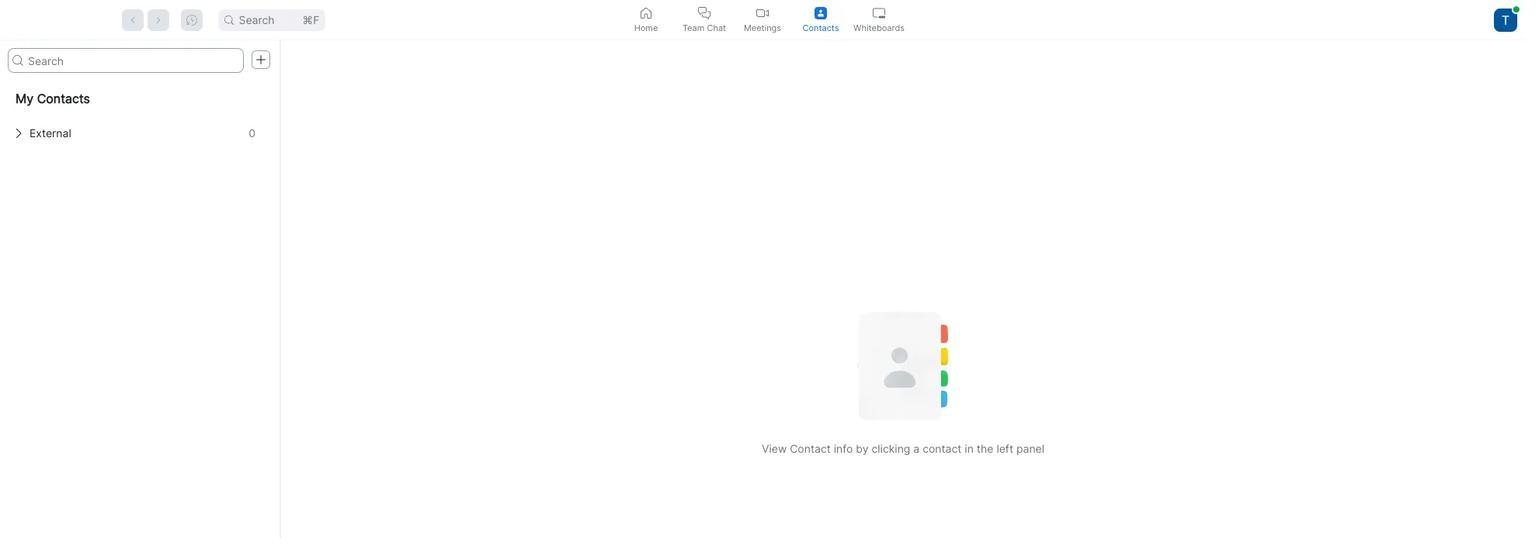 Task type: describe. For each thing, give the bounding box(es) containing it.
clicking
[[872, 443, 910, 456]]

info
[[834, 443, 853, 456]]

team chat button
[[675, 0, 734, 40]]

chat
[[707, 22, 726, 33]]

my contacts grouping, external, 0 items enclose, level 2, 1 of 1, not selected tree item
[[6, 118, 273, 149]]

my
[[16, 91, 34, 106]]

online image
[[1513, 6, 1520, 12]]

team chat
[[683, 22, 726, 33]]

left
[[997, 443, 1013, 456]]

meetings
[[744, 22, 781, 33]]

contact
[[923, 443, 962, 456]]

home button
[[617, 0, 675, 40]]

a
[[914, 443, 920, 456]]

contacts button
[[792, 0, 850, 40]]

view contact info by clicking a contact in the left panel
[[762, 443, 1045, 456]]

search
[[239, 13, 275, 26]]

by
[[856, 443, 869, 456]]

external
[[30, 127, 71, 140]]

plus small image
[[256, 54, 266, 65]]

whiteboards button
[[850, 0, 908, 40]]

contacts tab panel
[[0, 40, 1525, 539]]

my contacts heading
[[0, 79, 279, 118]]

whiteboard small image
[[873, 7, 885, 19]]

0
[[249, 127, 255, 140]]

in
[[965, 443, 974, 456]]



Task type: vqa. For each thing, say whether or not it's contained in the screenshot.
topmost Triangle Right image
no



Task type: locate. For each thing, give the bounding box(es) containing it.
the
[[977, 443, 994, 456]]

team
[[683, 22, 705, 33]]

video on image
[[756, 7, 769, 19], [756, 7, 769, 19]]

0 horizontal spatial contacts
[[37, 91, 90, 106]]

tab list
[[617, 0, 908, 40]]

my contacts tree
[[0, 79, 279, 149]]

whiteboards
[[854, 22, 905, 33]]

whiteboard small image
[[873, 7, 885, 19]]

contacts
[[803, 22, 839, 33], [37, 91, 90, 106]]

online image
[[1513, 6, 1520, 12]]

Search text field
[[8, 48, 244, 73]]

1 horizontal spatial contacts
[[803, 22, 839, 33]]

team chat image
[[698, 7, 711, 19], [698, 7, 711, 19]]

home
[[634, 22, 658, 33]]

avatar image
[[1494, 8, 1517, 31]]

home small image
[[640, 7, 652, 19], [640, 7, 652, 19]]

contacts inside "heading"
[[37, 91, 90, 106]]

0 vertical spatial contacts
[[803, 22, 839, 33]]

1 vertical spatial contacts
[[37, 91, 90, 106]]

panel
[[1017, 443, 1045, 456]]

contacts inside button
[[803, 22, 839, 33]]

plus small image
[[256, 54, 266, 65]]

contacts right meetings at the top of the page
[[803, 22, 839, 33]]

profile contact image
[[815, 7, 827, 19], [815, 7, 827, 19]]

magnifier image
[[225, 15, 234, 24], [12, 55, 23, 66], [12, 55, 23, 66]]

chevron right image
[[14, 129, 23, 138], [14, 129, 23, 138]]

view
[[762, 443, 787, 456]]

⌘f
[[302, 13, 320, 26]]

tab list containing home
[[617, 0, 908, 40]]

meetings button
[[734, 0, 792, 40]]

contact
[[790, 443, 831, 456]]

my contacts
[[16, 91, 90, 106]]

magnifier image
[[225, 15, 234, 24]]

contacts up external
[[37, 91, 90, 106]]



